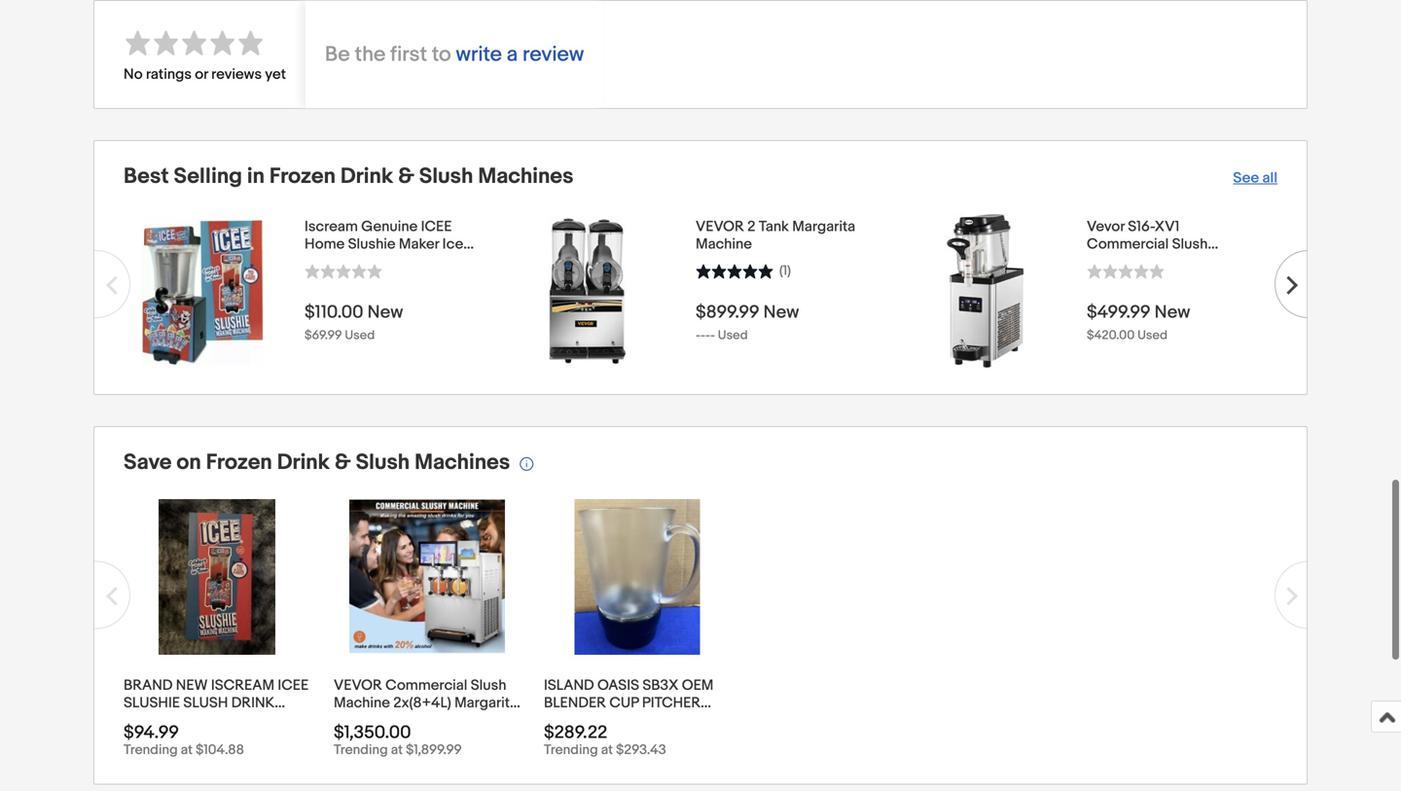 Task type: describe. For each thing, give the bounding box(es) containing it.
$289.22
[[544, 722, 607, 743]]

liter
[[372, 253, 401, 270]]

new for $899.99 new
[[763, 302, 799, 323]]

4 - from the left
[[710, 328, 715, 343]]

$69.99
[[305, 328, 342, 343]]

new for $499.99 new
[[1154, 302, 1190, 323]]

vevor 2 tank margarita machine
[[696, 218, 855, 253]]

iscream genuine icee home slushie maker ice machine 1 liter image
[[142, 213, 263, 369]]

$499.99 new $420.00 used
[[1087, 302, 1190, 343]]

1 vertical spatial slush
[[356, 449, 410, 476]]

$1,350.00 trending at $1,899.99
[[334, 722, 462, 758]]

$94.99 trending at $104.88
[[124, 722, 244, 758]]

vevor
[[696, 218, 744, 235]]

0 vertical spatial drink
[[340, 163, 393, 190]]

save
[[124, 449, 172, 476]]

2 - from the left
[[701, 328, 705, 343]]

$104.88
[[196, 742, 244, 758]]

at for $1,350.00
[[391, 742, 403, 758]]

$289.22 trending at $293.43
[[544, 722, 666, 758]]

all
[[1262, 169, 1277, 187]]

1 vertical spatial frozen
[[206, 449, 272, 476]]

$94.99
[[124, 722, 179, 743]]

$1,899.99
[[406, 742, 462, 758]]

no
[[124, 66, 143, 83]]

$420.00
[[1087, 328, 1135, 343]]

to
[[432, 42, 451, 67]]

1 vertical spatial machines
[[415, 449, 510, 476]]

1 horizontal spatial slush
[[419, 163, 473, 190]]

$1,350.00
[[334, 722, 411, 743]]

iscream
[[305, 218, 358, 235]]

selling
[[174, 163, 242, 190]]

at for $94.99
[[181, 742, 193, 758]]

used for $110.00
[[345, 328, 375, 343]]

ratings
[[146, 66, 192, 83]]

home
[[305, 235, 345, 253]]

margarita
[[792, 218, 855, 235]]

vevor commercial slush machine 2x(8+4l) margarita slush maker frozen drink 1800w image
[[349, 500, 505, 654]]

trending for $1,350.00
[[334, 742, 388, 758]]

1
[[364, 253, 369, 270]]

trending for $289.22
[[544, 742, 598, 758]]

first
[[390, 42, 427, 67]]

write a review link
[[456, 42, 584, 67]]

genuine
[[361, 218, 418, 235]]

ice
[[442, 235, 463, 253]]

yet
[[265, 66, 286, 83]]

0 horizontal spatial drink
[[277, 449, 330, 476]]

island oasis sb3x oem blender cup pitcher assembly - new oem part #40052 image
[[575, 499, 700, 655]]

save on frozen drink & slush machines
[[124, 449, 510, 476]]

$110.00 new $69.99 used
[[305, 302, 403, 343]]

or
[[195, 66, 208, 83]]



Task type: locate. For each thing, give the bounding box(es) containing it.
be
[[325, 42, 350, 67]]

new inside the "$899.99 new ---- used"
[[763, 302, 799, 323]]

used inside $110.00 new $69.99 used
[[345, 328, 375, 343]]

trending left $1,899.99
[[334, 742, 388, 758]]

2 horizontal spatial used
[[1138, 328, 1168, 343]]

2 new from the left
[[763, 302, 799, 323]]

0 horizontal spatial machine
[[305, 253, 361, 270]]

3 at from the left
[[601, 742, 613, 758]]

1 horizontal spatial at
[[391, 742, 403, 758]]

1 horizontal spatial machine
[[696, 235, 752, 253]]

0 horizontal spatial used
[[345, 328, 375, 343]]

new right $499.99
[[1154, 302, 1190, 323]]

2
[[747, 218, 756, 235]]

see all
[[1233, 169, 1277, 187]]

tank
[[759, 218, 789, 235]]

used down $499.99
[[1138, 328, 1168, 343]]

2 horizontal spatial trending
[[544, 742, 598, 758]]

0 horizontal spatial &
[[335, 449, 351, 476]]

0 vertical spatial slush
[[419, 163, 473, 190]]

3 used from the left
[[1138, 328, 1168, 343]]

icee
[[421, 218, 452, 235]]

iscream genuine icee home slushie maker ice machine 1 liter link
[[305, 218, 476, 270]]

$899.99
[[696, 302, 759, 323]]

(1)
[[779, 263, 791, 279]]

the
[[355, 42, 386, 67]]

at for $289.22
[[601, 742, 613, 758]]

at inside $1,350.00 trending at $1,899.99
[[391, 742, 403, 758]]

used for $499.99
[[1138, 328, 1168, 343]]

new inside $499.99 new $420.00 used
[[1154, 302, 1190, 323]]

2 horizontal spatial at
[[601, 742, 613, 758]]

new inside $110.00 new $69.99 used
[[367, 302, 403, 323]]

2 used from the left
[[718, 328, 748, 343]]

1 horizontal spatial drink
[[340, 163, 393, 190]]

trending left $104.88
[[124, 742, 178, 758]]

trending left $293.43
[[544, 742, 598, 758]]

vevor 2 tank margarita machine image
[[516, 213, 671, 369]]

0 horizontal spatial slush
[[356, 449, 410, 476]]

1 horizontal spatial trending
[[334, 742, 388, 758]]

0 horizontal spatial at
[[181, 742, 193, 758]]

machine left 1
[[305, 253, 361, 270]]

2 horizontal spatial new
[[1154, 302, 1190, 323]]

see
[[1233, 169, 1259, 187]]

2 trending from the left
[[334, 742, 388, 758]]

at left $1,899.99
[[391, 742, 403, 758]]

a
[[507, 42, 518, 67]]

used
[[345, 328, 375, 343], [718, 328, 748, 343], [1138, 328, 1168, 343]]

best selling in frozen drink & slush machines
[[124, 163, 574, 190]]

used down $110.00
[[345, 328, 375, 343]]

machine
[[696, 235, 752, 253], [305, 253, 361, 270]]

trending inside $1,350.00 trending at $1,899.99
[[334, 742, 388, 758]]

on
[[176, 449, 201, 476]]

0 horizontal spatial new
[[367, 302, 403, 323]]

review
[[522, 42, 584, 67]]

machine inside vevor 2 tank margarita machine
[[696, 235, 752, 253]]

1 at from the left
[[181, 742, 193, 758]]

reviews
[[211, 66, 262, 83]]

new for $110.00 new
[[367, 302, 403, 323]]

1 new from the left
[[367, 302, 403, 323]]

used inside $499.99 new $420.00 used
[[1138, 328, 1168, 343]]

vevor 2 tank margarita machine link
[[696, 218, 867, 253]]

vevor s16-xv1 commercial slush machine 6l/1.6 gal single-bowl frozen drink maker image
[[907, 213, 1062, 369]]

$293.43
[[616, 742, 666, 758]]

trending inside $94.99 trending at $104.88
[[124, 742, 178, 758]]

at left $104.88
[[181, 742, 193, 758]]

see all link
[[1233, 169, 1277, 187]]

machine left the tank
[[696, 235, 752, 253]]

machine inside iscream genuine icee home slushie maker ice machine 1 liter
[[305, 253, 361, 270]]

new
[[367, 302, 403, 323], [763, 302, 799, 323], [1154, 302, 1190, 323]]

at inside $289.22 trending at $293.43
[[601, 742, 613, 758]]

in
[[247, 163, 265, 190]]

&
[[398, 163, 414, 190], [335, 449, 351, 476]]

frozen
[[269, 163, 336, 190], [206, 449, 272, 476]]

used inside the "$899.99 new ---- used"
[[718, 328, 748, 343]]

write
[[456, 42, 502, 67]]

used down "$899.99"
[[718, 328, 748, 343]]

at
[[181, 742, 193, 758], [391, 742, 403, 758], [601, 742, 613, 758]]

maker
[[399, 235, 439, 253]]

brand new iscream icee slushie slush drink making machine counter-top style image
[[159, 499, 275, 655]]

slushie
[[348, 235, 396, 253]]

trending
[[124, 742, 178, 758], [334, 742, 388, 758], [544, 742, 598, 758]]

new down liter
[[367, 302, 403, 323]]

3 trending from the left
[[544, 742, 598, 758]]

1 - from the left
[[696, 328, 701, 343]]

1 used from the left
[[345, 328, 375, 343]]

$899.99 new ---- used
[[696, 302, 799, 343]]

no ratings or reviews yet
[[124, 66, 286, 83]]

1 vertical spatial &
[[335, 449, 351, 476]]

1 trending from the left
[[124, 742, 178, 758]]

$110.00
[[305, 302, 363, 323]]

1 vertical spatial drink
[[277, 449, 330, 476]]

0 vertical spatial frozen
[[269, 163, 336, 190]]

3 new from the left
[[1154, 302, 1190, 323]]

at left $293.43
[[601, 742, 613, 758]]

0 vertical spatial &
[[398, 163, 414, 190]]

frozen right in
[[269, 163, 336, 190]]

best
[[124, 163, 169, 190]]

1 horizontal spatial new
[[763, 302, 799, 323]]

new down (1)
[[763, 302, 799, 323]]

2 at from the left
[[391, 742, 403, 758]]

1 horizontal spatial used
[[718, 328, 748, 343]]

0 horizontal spatial trending
[[124, 742, 178, 758]]

3 - from the left
[[705, 328, 710, 343]]

$499.99
[[1087, 302, 1151, 323]]

1 horizontal spatial &
[[398, 163, 414, 190]]

trending for $94.99
[[124, 742, 178, 758]]

0 vertical spatial machines
[[478, 163, 574, 190]]

at inside $94.99 trending at $104.88
[[181, 742, 193, 758]]

frozen right on
[[206, 449, 272, 476]]

machines
[[478, 163, 574, 190], [415, 449, 510, 476]]

-
[[696, 328, 701, 343], [701, 328, 705, 343], [705, 328, 710, 343], [710, 328, 715, 343]]

be the first to write a review
[[325, 42, 584, 67]]

drink
[[340, 163, 393, 190], [277, 449, 330, 476]]

slush
[[419, 163, 473, 190], [356, 449, 410, 476]]

trending inside $289.22 trending at $293.43
[[544, 742, 598, 758]]

iscream genuine icee home slushie maker ice machine 1 liter
[[305, 218, 463, 270]]



Task type: vqa. For each thing, say whether or not it's contained in the screenshot.
the right New
yes



